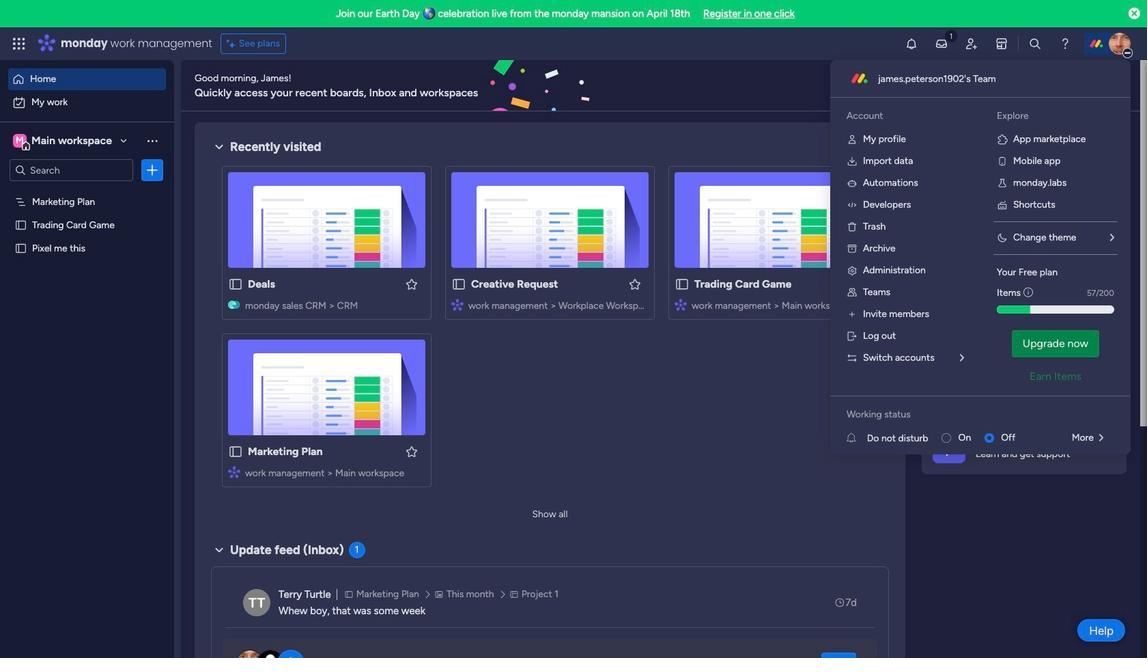 Task type: vqa. For each thing, say whether or not it's contained in the screenshot.
the Options icon to the left
no



Task type: locate. For each thing, give the bounding box(es) containing it.
workspace image
[[13, 133, 27, 148]]

list arrow image
[[1111, 233, 1115, 243], [1100, 433, 1104, 443]]

1 horizontal spatial list arrow image
[[1111, 233, 1115, 243]]

templates image image
[[935, 131, 1115, 225]]

workspace selection element
[[13, 133, 114, 150]]

james peterson image
[[1110, 33, 1132, 55]]

workspace options image
[[146, 134, 159, 147]]

search everything image
[[1029, 37, 1043, 51]]

2 vertical spatial option
[[0, 189, 174, 192]]

1 vertical spatial public board image
[[228, 277, 243, 292]]

my profile image
[[847, 134, 858, 145]]

trash image
[[847, 221, 858, 232]]

list arrow image
[[961, 353, 965, 363]]

teams image
[[847, 287, 858, 298]]

monday.labs image
[[998, 178, 1009, 189]]

update feed image
[[935, 37, 949, 51]]

list box
[[0, 187, 174, 444]]

import data image
[[847, 156, 858, 167]]

component image
[[452, 298, 464, 311]]

add to favorites image
[[405, 277, 419, 291], [629, 277, 642, 291], [405, 444, 419, 458]]

invite members image
[[847, 309, 858, 320]]

1 image
[[946, 28, 958, 43]]

option
[[8, 68, 166, 90], [8, 92, 166, 113], [0, 189, 174, 192]]

public board image
[[14, 241, 27, 254], [452, 277, 467, 292], [675, 277, 690, 292]]

0 horizontal spatial list arrow image
[[1100, 433, 1104, 443]]

quick search results list box
[[211, 155, 890, 504]]

monday marketplace image
[[996, 37, 1009, 51]]

public board image
[[14, 218, 27, 231], [228, 277, 243, 292], [228, 444, 243, 459]]

archive image
[[847, 243, 858, 254]]

1 vertical spatial option
[[8, 92, 166, 113]]

log out image
[[847, 331, 858, 342]]

mobile app image
[[998, 156, 1009, 167]]

Search in workspace field
[[29, 162, 114, 178]]

help center element
[[922, 419, 1127, 474]]

1 vertical spatial list arrow image
[[1100, 433, 1104, 443]]

notifications image
[[905, 37, 919, 51]]

select product image
[[12, 37, 26, 51]]

invite members image
[[965, 37, 979, 51]]

close update feed (inbox) image
[[211, 542, 228, 558]]

v2 surfce notifications image
[[847, 431, 868, 445]]

2 horizontal spatial public board image
[[675, 277, 690, 292]]



Task type: describe. For each thing, give the bounding box(es) containing it.
administration image
[[847, 265, 858, 276]]

change theme image
[[998, 232, 1009, 243]]

switch accounts image
[[847, 353, 858, 364]]

2 vertical spatial public board image
[[228, 444, 243, 459]]

getting started element
[[922, 354, 1127, 408]]

automations image
[[847, 178, 858, 189]]

close recently visited image
[[211, 139, 228, 155]]

see plans image
[[227, 36, 239, 51]]

1 element
[[349, 542, 365, 558]]

0 vertical spatial public board image
[[14, 218, 27, 231]]

0 horizontal spatial public board image
[[14, 241, 27, 254]]

0 vertical spatial option
[[8, 68, 166, 90]]

options image
[[146, 163, 159, 177]]

shortcuts image
[[998, 200, 1009, 210]]

add to favorites image
[[852, 277, 866, 291]]

terry turtle image
[[243, 589, 271, 616]]

v2 info image
[[1024, 286, 1034, 300]]

0 vertical spatial list arrow image
[[1111, 233, 1115, 243]]

1 horizontal spatial public board image
[[452, 277, 467, 292]]

developers image
[[847, 200, 858, 210]]

v2 user feedback image
[[934, 78, 944, 93]]

help image
[[1059, 37, 1073, 51]]



